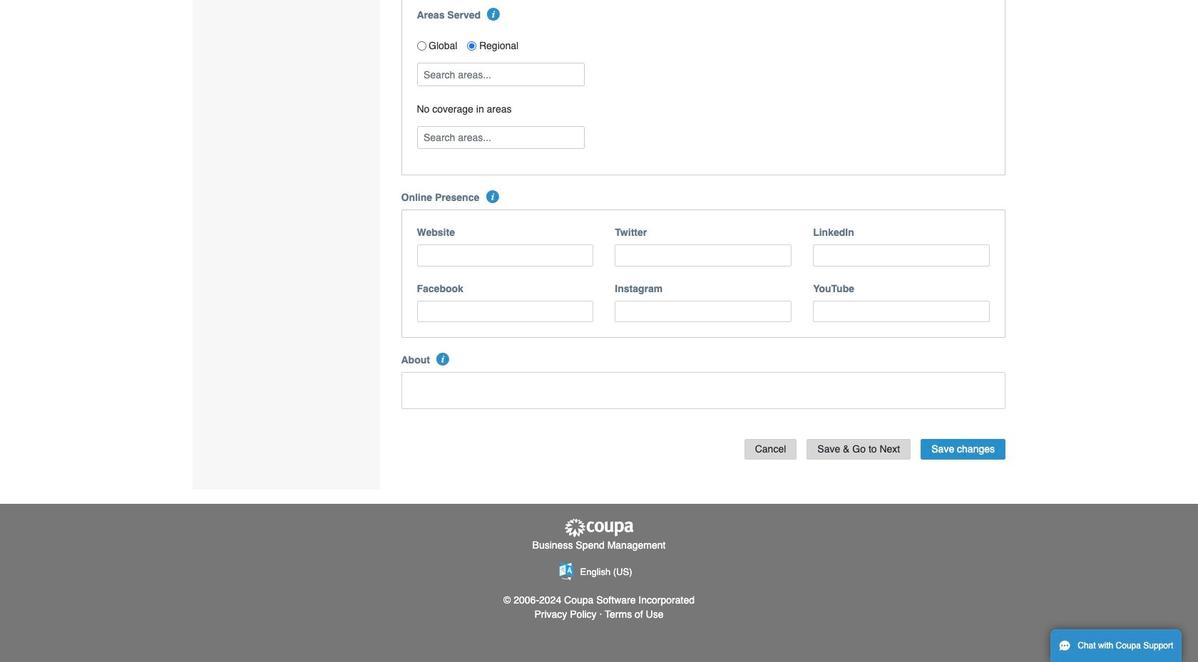 Task type: vqa. For each thing, say whether or not it's contained in the screenshot.
option
yes



Task type: locate. For each thing, give the bounding box(es) containing it.
Search areas... text field
[[418, 127, 583, 149]]

None radio
[[417, 41, 426, 51], [468, 41, 477, 51], [417, 41, 426, 51], [468, 41, 477, 51]]

additional information image
[[488, 8, 500, 21], [437, 353, 450, 366]]

None text field
[[417, 245, 594, 267], [814, 301, 990, 323], [401, 373, 1006, 410], [417, 245, 594, 267], [814, 301, 990, 323], [401, 373, 1006, 410]]

None text field
[[615, 245, 792, 267], [814, 245, 990, 267], [417, 301, 594, 323], [615, 301, 792, 323], [615, 245, 792, 267], [814, 245, 990, 267], [417, 301, 594, 323], [615, 301, 792, 323]]

0 horizontal spatial additional information image
[[437, 353, 450, 366]]

additional information image
[[486, 191, 499, 204]]

0 vertical spatial additional information image
[[488, 8, 500, 21]]



Task type: describe. For each thing, give the bounding box(es) containing it.
coupa supplier portal image
[[564, 519, 635, 539]]

1 horizontal spatial additional information image
[[488, 8, 500, 21]]

Search areas... text field
[[418, 64, 583, 85]]

1 vertical spatial additional information image
[[437, 353, 450, 366]]



